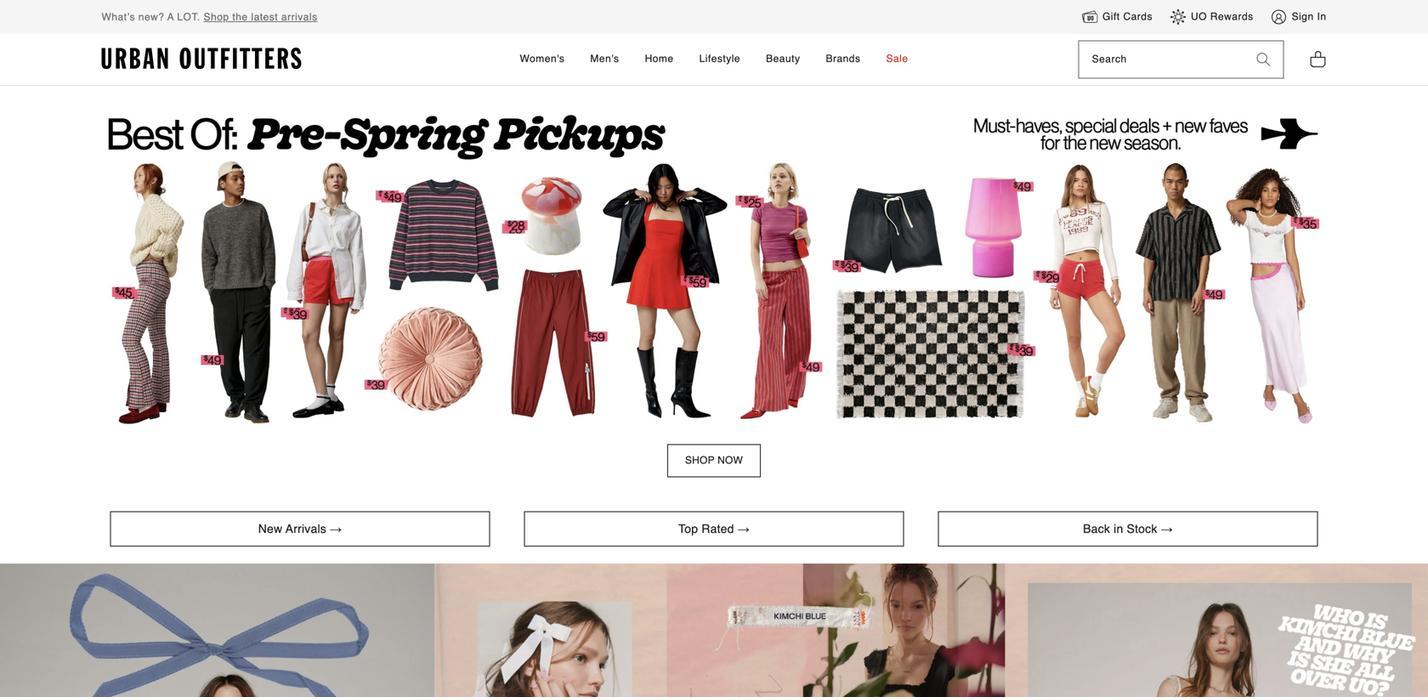 Task type: vqa. For each thing, say whether or not it's contained in the screenshot.
Urban Outfitters image
yes



Task type: locate. For each thing, give the bounding box(es) containing it.
gift cards
[[1102, 11, 1153, 23]]

→ inside 'link'
[[738, 522, 750, 535]]

lot.
[[177, 11, 200, 23]]

main navigation element
[[367, 34, 1061, 85]]

back
[[1083, 522, 1110, 535]]

a
[[167, 11, 174, 23]]

beauty
[[766, 53, 800, 65]]

→
[[330, 522, 342, 535], [738, 522, 750, 535], [1161, 522, 1173, 535]]

lifestyle link
[[691, 34, 749, 85]]

0 horizontal spatial →
[[330, 522, 342, 535]]

shop the latest arrivals link
[[204, 11, 318, 23]]

top rated → link
[[524, 511, 904, 546]]

shop now
[[685, 454, 743, 466]]

rewards
[[1210, 11, 1253, 23]]

1 → from the left
[[330, 522, 342, 535]]

→ right arrivals
[[330, 522, 342, 535]]

search image
[[1257, 53, 1270, 66]]

→ right stock
[[1161, 522, 1173, 535]]

cards
[[1123, 11, 1153, 23]]

 image
[[0, 563, 1428, 697]]

new?
[[138, 11, 164, 23]]

sign in button
[[1270, 9, 1326, 26]]

home
[[645, 53, 674, 65]]

None search field
[[1079, 41, 1244, 78]]

brands
[[826, 53, 861, 65]]

shop
[[685, 454, 715, 466]]

back in stock → link
[[938, 511, 1318, 546]]

→ right rated
[[738, 522, 750, 535]]

new arrivals →
[[258, 522, 342, 535]]

in
[[1317, 11, 1326, 23]]

→ for top rated →
[[738, 522, 750, 535]]

2 horizontal spatial →
[[1161, 522, 1173, 535]]

arrivals
[[281, 11, 318, 23]]

my shopping bag image
[[1309, 49, 1326, 68]]

new arrivals → link
[[110, 511, 490, 546]]

new
[[258, 522, 283, 535]]

1 horizontal spatial →
[[738, 522, 750, 535]]

uo rewards
[[1191, 11, 1253, 23]]

3 → from the left
[[1161, 522, 1173, 535]]

2 → from the left
[[738, 522, 750, 535]]

Search text field
[[1079, 41, 1244, 78]]



Task type: describe. For each thing, give the bounding box(es) containing it.
sign in
[[1292, 11, 1326, 23]]

top
[[678, 522, 698, 535]]

top rated →
[[678, 522, 750, 535]]

in
[[1114, 522, 1123, 535]]

shop now link
[[667, 444, 761, 477]]

home link
[[636, 34, 682, 85]]

shop
[[204, 11, 229, 23]]

what's
[[102, 11, 135, 23]]

urban outfitters image
[[102, 47, 301, 70]]

women's
[[520, 53, 565, 65]]

price point image
[[102, 111, 1326, 494]]

beauty link
[[757, 34, 809, 85]]

sale
[[886, 53, 908, 65]]

what's new? a lot. shop the latest arrivals
[[102, 11, 318, 23]]

women's link
[[511, 34, 573, 85]]

latest
[[251, 11, 278, 23]]

uo
[[1191, 11, 1207, 23]]

lifestyle
[[699, 53, 740, 65]]

brands link
[[817, 34, 869, 85]]

now
[[717, 454, 743, 466]]

uo rewards link
[[1170, 9, 1253, 26]]

→ for new arrivals →
[[330, 522, 342, 535]]

gift cards link
[[1081, 9, 1153, 26]]

rated
[[702, 522, 734, 535]]

men's link
[[582, 34, 628, 85]]

sale link
[[878, 34, 917, 85]]

stock
[[1127, 522, 1157, 535]]

gift
[[1102, 11, 1120, 23]]

back in stock →
[[1083, 522, 1173, 535]]

sign
[[1292, 11, 1314, 23]]

arrivals
[[286, 522, 326, 535]]

the
[[232, 11, 248, 23]]

men's
[[590, 53, 619, 65]]



